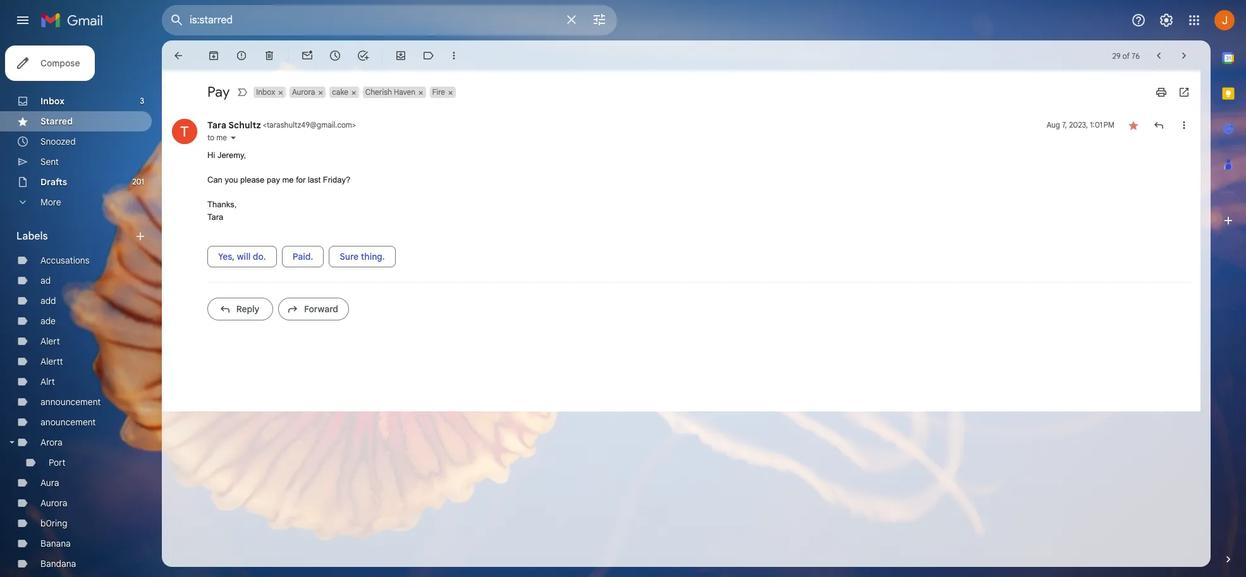 Task type: locate. For each thing, give the bounding box(es) containing it.
b0ring link
[[40, 518, 67, 529]]

archive image
[[207, 49, 220, 62]]

forward
[[304, 304, 338, 315]]

schultz
[[228, 120, 261, 131]]

add link
[[40, 295, 56, 307]]

inbox
[[256, 87, 275, 97], [40, 96, 64, 107]]

0 vertical spatial aurora
[[292, 87, 315, 97]]

aurora
[[292, 87, 315, 97], [40, 498, 67, 509]]

aurora up tarashultz49@gmail.com
[[292, 87, 315, 97]]

aurora inside labels navigation
[[40, 498, 67, 509]]

accusations link
[[40, 255, 90, 266]]

sure
[[340, 251, 359, 262]]

report spam image
[[235, 49, 248, 62]]

aurora up b0ring link
[[40, 498, 67, 509]]

0 horizontal spatial aurora
[[40, 498, 67, 509]]

starred link
[[40, 116, 73, 127]]

hi jeremy,
[[207, 151, 248, 160]]

to me
[[207, 133, 227, 142]]

yes,
[[218, 251, 235, 262]]

201
[[132, 177, 144, 187]]

inbox up starred link
[[40, 96, 64, 107]]

tarashultz49@gmail.com
[[267, 120, 352, 130]]

inbox inside labels navigation
[[40, 96, 64, 107]]

tara
[[207, 120, 226, 131], [207, 212, 223, 222]]

compose button
[[5, 46, 95, 81]]

7,
[[1063, 120, 1068, 130]]

0 vertical spatial tara
[[207, 120, 226, 131]]

inbox button
[[254, 87, 277, 98]]

inbox up <
[[256, 87, 275, 97]]

0 horizontal spatial inbox
[[40, 96, 64, 107]]

for
[[296, 175, 306, 185]]

1 vertical spatial tara
[[207, 212, 223, 222]]

add
[[40, 295, 56, 307]]

inbox for inbox button
[[256, 87, 275, 97]]

me left for
[[282, 175, 294, 185]]

haven
[[394, 87, 416, 97]]

inbox link
[[40, 96, 64, 107]]

aug 7, 2023, 1:01 pm
[[1047, 120, 1115, 130]]

delete image
[[263, 49, 276, 62]]

tab list
[[1211, 40, 1247, 532]]

aug
[[1047, 120, 1061, 130]]

thanks, tara
[[207, 200, 237, 222]]

2023,
[[1070, 120, 1089, 130]]

snooze image
[[329, 49, 342, 62]]

ad link
[[40, 275, 51, 287]]

inbox inside inbox button
[[256, 87, 275, 97]]

forward link
[[278, 298, 349, 321]]

alert
[[40, 336, 60, 347]]

aurora button
[[290, 87, 317, 98]]

alert link
[[40, 336, 60, 347]]

tara up to me
[[207, 120, 226, 131]]

to
[[207, 133, 214, 142]]

me
[[216, 133, 227, 142], [282, 175, 294, 185]]

you
[[225, 175, 238, 185]]

0 horizontal spatial me
[[216, 133, 227, 142]]

port
[[49, 457, 66, 469]]

0 vertical spatial me
[[216, 133, 227, 142]]

2 tara from the top
[[207, 212, 223, 222]]

accusations
[[40, 255, 90, 266]]

more image
[[448, 49, 460, 62]]

search mail image
[[166, 9, 188, 32]]

None search field
[[162, 5, 617, 35]]

pay
[[267, 175, 280, 185]]

can you please pay me for last friday?
[[207, 175, 353, 185]]

1 vertical spatial aurora
[[40, 498, 67, 509]]

cake
[[332, 87, 349, 97]]

alertt link
[[40, 356, 63, 367]]

arora link
[[40, 437, 63, 448]]

cake button
[[330, 87, 350, 98]]

1 horizontal spatial aurora
[[292, 87, 315, 97]]

cherish haven
[[365, 87, 416, 97]]

red-star checkbox
[[1128, 119, 1140, 132]]

1 horizontal spatial me
[[282, 175, 294, 185]]

aurora inside aurora button
[[292, 87, 315, 97]]

paid. button
[[282, 246, 324, 268]]

1 horizontal spatial inbox
[[256, 87, 275, 97]]

labels image
[[423, 49, 435, 62]]

me right 'to'
[[216, 133, 227, 142]]

<
[[263, 120, 267, 130]]

29 of 76
[[1113, 51, 1140, 60]]

advanced search options image
[[587, 7, 612, 32]]

paid.
[[293, 251, 313, 262]]

anouncement link
[[40, 417, 96, 428]]

do.
[[253, 251, 266, 262]]

add to tasks image
[[357, 49, 369, 62]]

tara down 'thanks,'
[[207, 212, 223, 222]]



Task type: vqa. For each thing, say whether or not it's contained in the screenshot.
No markers option
no



Task type: describe. For each thing, give the bounding box(es) containing it.
sure thing. button
[[329, 246, 396, 268]]

yes, will do.
[[218, 251, 266, 262]]

labels navigation
[[0, 40, 162, 577]]

gmail image
[[40, 8, 109, 33]]

more button
[[0, 192, 152, 213]]

ade
[[40, 316, 56, 327]]

hi
[[207, 151, 215, 160]]

sure thing.
[[340, 251, 385, 262]]

fire button
[[430, 87, 447, 98]]

cherish haven button
[[363, 87, 417, 98]]

main menu image
[[15, 13, 30, 28]]

snoozed
[[40, 136, 76, 147]]

yes, will do. button
[[207, 246, 277, 268]]

1:01 pm
[[1090, 120, 1115, 130]]

more
[[40, 197, 61, 208]]

bandana link
[[40, 558, 76, 570]]

please
[[240, 175, 265, 185]]

port link
[[49, 457, 66, 469]]

labels heading
[[16, 230, 134, 243]]

tara schultz < tarashultz49@gmail.com >
[[207, 120, 356, 131]]

thing.
[[361, 251, 385, 262]]

banana
[[40, 538, 71, 550]]

thanks,
[[207, 200, 237, 209]]

move to inbox image
[[395, 49, 407, 62]]

compose
[[40, 58, 80, 69]]

Search mail text field
[[190, 14, 557, 27]]

aura link
[[40, 478, 59, 489]]

aurora for aurora button
[[292, 87, 315, 97]]

29
[[1113, 51, 1121, 60]]

of
[[1123, 51, 1130, 60]]

reply link
[[207, 298, 273, 321]]

newer image
[[1153, 49, 1166, 62]]

support image
[[1132, 13, 1147, 28]]

bandana
[[40, 558, 76, 570]]

3
[[140, 96, 144, 106]]

alertt
[[40, 356, 63, 367]]

friday?
[[323, 175, 351, 185]]

drafts
[[40, 176, 67, 188]]

tara schultz cell
[[207, 120, 356, 131]]

show details image
[[230, 134, 237, 142]]

will
[[237, 251, 251, 262]]

aurora for aurora link
[[40, 498, 67, 509]]

sent
[[40, 156, 59, 168]]

anouncement
[[40, 417, 96, 428]]

76
[[1132, 51, 1140, 60]]

cherish
[[365, 87, 392, 97]]

aug 7, 2023, 1:01 pm cell
[[1047, 119, 1115, 132]]

alrt
[[40, 376, 55, 388]]

settings image
[[1159, 13, 1175, 28]]

fire
[[433, 87, 445, 97]]

banana link
[[40, 538, 71, 550]]

starred
[[40, 116, 73, 127]]

alrt link
[[40, 376, 55, 388]]

ad
[[40, 275, 51, 287]]

back to starred image
[[172, 49, 185, 62]]

older image
[[1178, 49, 1191, 62]]

sent link
[[40, 156, 59, 168]]

aura
[[40, 478, 59, 489]]

reply
[[236, 304, 260, 315]]

drafts link
[[40, 176, 67, 188]]

b0ring
[[40, 518, 67, 529]]

snoozed link
[[40, 136, 76, 147]]

1 tara from the top
[[207, 120, 226, 131]]

clear search image
[[559, 7, 584, 32]]

announcement
[[40, 397, 101, 408]]

last
[[308, 175, 321, 185]]

tara inside thanks, tara
[[207, 212, 223, 222]]

ade link
[[40, 316, 56, 327]]

aurora link
[[40, 498, 67, 509]]

>
[[352, 120, 356, 130]]

pay
[[207, 83, 230, 101]]

labels
[[16, 230, 48, 243]]

can
[[207, 175, 223, 185]]

jeremy,
[[217, 151, 246, 160]]

red star image
[[1128, 119, 1140, 132]]

1 vertical spatial me
[[282, 175, 294, 185]]

arora
[[40, 437, 63, 448]]

inbox for inbox 'link'
[[40, 96, 64, 107]]

announcement link
[[40, 397, 101, 408]]



